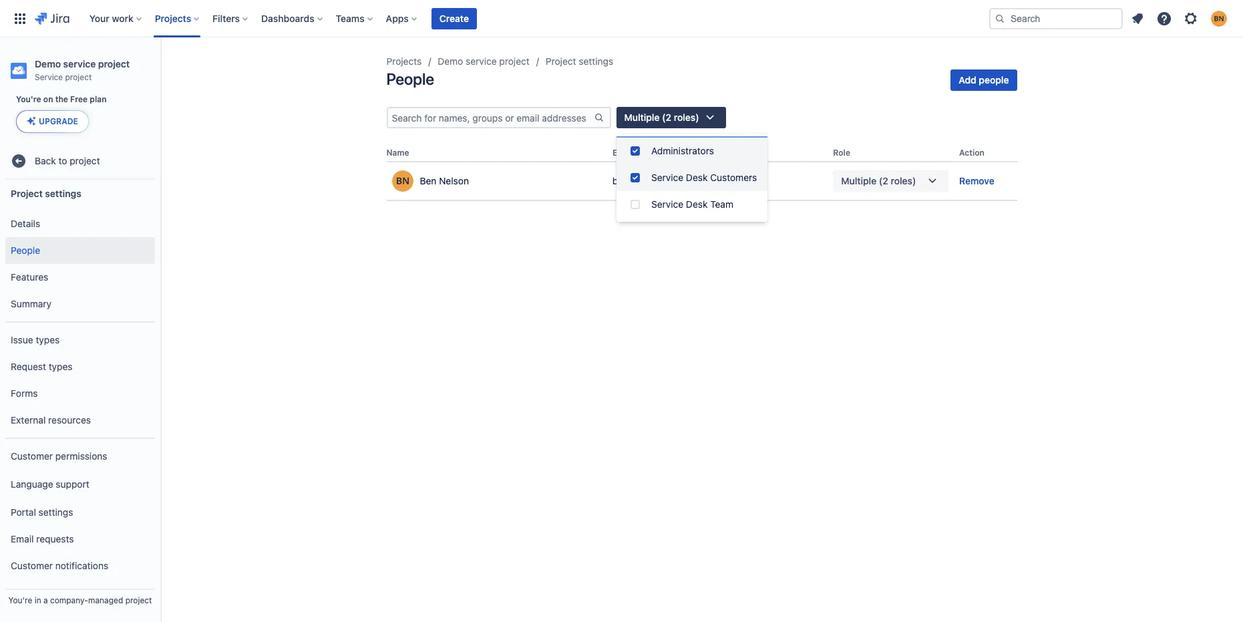 Task type: vqa. For each thing, say whether or not it's contained in the screenshot.
Customer notifications link
yes



Task type: locate. For each thing, give the bounding box(es) containing it.
appswitcher icon image
[[12, 10, 28, 26]]

projects right "work"
[[155, 12, 191, 24]]

filters button
[[209, 8, 253, 29]]

multiple (2 roles) for open roles dropdown image
[[842, 175, 917, 187]]

0 vertical spatial (2
[[662, 112, 672, 123]]

people down details
[[11, 244, 40, 256]]

on
[[43, 94, 53, 104]]

multiple (2 roles) inside button
[[842, 175, 917, 187]]

0 horizontal spatial demo
[[35, 58, 61, 69]]

types for issue types
[[36, 334, 60, 345]]

demo up on
[[35, 58, 61, 69]]

(2 left open roles dropdown image
[[879, 175, 889, 187]]

project for back to project
[[70, 155, 100, 166]]

email inside people and their roles element
[[613, 148, 634, 158]]

remove button
[[960, 175, 995, 188]]

the
[[55, 94, 68, 104]]

open roles dropdown image
[[925, 173, 941, 189]]

you're in a company-managed project
[[8, 595, 152, 605]]

0 vertical spatial roles)
[[674, 112, 700, 123]]

jira image
[[35, 10, 69, 26], [35, 10, 69, 26]]

service down the primary element
[[466, 55, 497, 67]]

features
[[11, 271, 48, 282]]

0 vertical spatial customer
[[11, 450, 53, 462]]

(2 for open roles dropdown icon
[[662, 112, 672, 123]]

your work button
[[85, 8, 147, 29]]

settings inside project settings link
[[579, 55, 614, 67]]

0 horizontal spatial people
[[11, 244, 40, 256]]

search image
[[995, 13, 1006, 24]]

service up free at the top left
[[63, 58, 96, 69]]

customer
[[11, 450, 53, 462], [11, 560, 53, 571]]

customer for customer notifications
[[11, 560, 53, 571]]

service desk team button
[[617, 191, 768, 218]]

filters
[[213, 12, 240, 24]]

group containing administrators
[[617, 134, 768, 222]]

1 horizontal spatial email
[[613, 148, 634, 158]]

1 horizontal spatial service
[[466, 55, 497, 67]]

language support link
[[5, 470, 155, 499]]

demo inside demo service project service project
[[35, 58, 61, 69]]

customer notifications link
[[5, 553, 155, 579]]

service up on
[[35, 72, 63, 82]]

0 horizontal spatial email
[[11, 533, 34, 544]]

you're left on
[[16, 94, 41, 104]]

project right the to
[[70, 155, 100, 166]]

project up plan
[[98, 58, 130, 69]]

project
[[499, 55, 530, 67], [98, 58, 130, 69], [65, 72, 92, 82], [70, 155, 100, 166], [125, 595, 152, 605]]

customer for customer permissions
[[11, 450, 53, 462]]

1 horizontal spatial demo
[[438, 55, 463, 67]]

desk left team
[[686, 198, 708, 210]]

1 horizontal spatial project
[[546, 55, 576, 67]]

settings for language support
[[39, 506, 73, 518]]

0 vertical spatial multiple
[[624, 112, 660, 123]]

multiple up "administrators"
[[624, 112, 660, 123]]

0 horizontal spatial project
[[11, 188, 43, 199]]

people
[[387, 69, 434, 88], [11, 244, 40, 256]]

0 horizontal spatial project settings
[[11, 188, 81, 199]]

multiple (2 roles) for open roles dropdown icon
[[624, 112, 700, 123]]

0 vertical spatial people
[[387, 69, 434, 88]]

service inside button
[[652, 198, 684, 210]]

demo
[[438, 55, 463, 67], [35, 58, 61, 69]]

multiple (2 roles) inside popup button
[[624, 112, 700, 123]]

roles) inside popup button
[[674, 112, 700, 123]]

ben nelson
[[420, 175, 469, 187]]

primary element
[[8, 0, 990, 37]]

desk
[[686, 172, 708, 183], [686, 198, 708, 210]]

0 horizontal spatial roles)
[[674, 112, 700, 123]]

0 vertical spatial projects
[[155, 12, 191, 24]]

service down "administrators"
[[652, 172, 684, 183]]

0 vertical spatial multiple (2 roles)
[[624, 112, 700, 123]]

multiple (2 roles) down role
[[842, 175, 917, 187]]

settings inside portal settings 'link'
[[39, 506, 73, 518]]

multiple inside popup button
[[624, 112, 660, 123]]

(2 up "administrators"
[[662, 112, 672, 123]]

1 horizontal spatial multiple (2 roles)
[[842, 175, 917, 187]]

2 vertical spatial service
[[652, 198, 684, 210]]

multiple (2 roles)
[[624, 112, 700, 123], [842, 175, 917, 187]]

0 vertical spatial you're
[[16, 94, 41, 104]]

roles) left open roles dropdown image
[[891, 175, 917, 187]]

apps
[[386, 12, 409, 24]]

1 vertical spatial (2
[[879, 175, 889, 187]]

requests
[[36, 533, 74, 544]]

settings for demo service project
[[579, 55, 614, 67]]

resources
[[48, 414, 91, 426]]

0 horizontal spatial multiple
[[624, 112, 660, 123]]

roles) inside button
[[891, 175, 917, 187]]

you're
[[16, 94, 41, 104], [8, 595, 32, 605]]

service for service desk customers
[[652, 172, 684, 183]]

types right issue on the left bottom of page
[[36, 334, 60, 345]]

desk for customers
[[686, 172, 708, 183]]

administrators
[[652, 145, 714, 156]]

service for service desk team
[[652, 198, 684, 210]]

1 desk from the top
[[686, 172, 708, 183]]

service down ben.nelson1980@gmail.com on the top
[[652, 198, 684, 210]]

project up free at the top left
[[65, 72, 92, 82]]

1 horizontal spatial projects
[[387, 55, 422, 67]]

desk down administrators button
[[686, 172, 708, 183]]

types
[[36, 334, 60, 345], [49, 361, 73, 372]]

demo down "create" button
[[438, 55, 463, 67]]

1 horizontal spatial project settings
[[546, 55, 614, 67]]

multiple inside button
[[842, 175, 877, 187]]

demo service project
[[438, 55, 530, 67]]

roles) left open roles dropdown icon
[[674, 112, 700, 123]]

permissions
[[55, 450, 107, 462]]

people down apps dropdown button
[[387, 69, 434, 88]]

in
[[35, 595, 41, 605]]

request types link
[[5, 354, 155, 380]]

email requests
[[11, 533, 74, 544]]

2 vertical spatial settings
[[39, 506, 73, 518]]

teams button
[[332, 8, 378, 29]]

service inside demo service project service project
[[35, 72, 63, 82]]

people and their roles element
[[387, 144, 1017, 201]]

widget link
[[5, 579, 155, 606]]

0 vertical spatial project settings
[[546, 55, 614, 67]]

customer permissions link
[[5, 443, 155, 470]]

0 horizontal spatial projects
[[155, 12, 191, 24]]

1 vertical spatial customer
[[11, 560, 53, 571]]

projects down apps dropdown button
[[387, 55, 422, 67]]

1 horizontal spatial (2
[[879, 175, 889, 187]]

email requests link
[[5, 526, 155, 553]]

1 vertical spatial project settings
[[11, 188, 81, 199]]

desk inside "service desk team" button
[[686, 198, 708, 210]]

demo for demo service project
[[438, 55, 463, 67]]

upgrade
[[39, 116, 78, 126]]

(2 inside multiple (2 roles) popup button
[[662, 112, 672, 123]]

external
[[11, 414, 46, 426]]

demo service project service project
[[35, 58, 130, 82]]

0 vertical spatial service
[[35, 72, 63, 82]]

1 horizontal spatial multiple
[[842, 175, 877, 187]]

settings
[[579, 55, 614, 67], [45, 188, 81, 199], [39, 506, 73, 518]]

0 vertical spatial types
[[36, 334, 60, 345]]

teams
[[336, 12, 365, 24]]

customer up widget
[[11, 560, 53, 571]]

1 vertical spatial email
[[11, 533, 34, 544]]

2 desk from the top
[[686, 198, 708, 210]]

0 vertical spatial desk
[[686, 172, 708, 183]]

service inside demo service project service project
[[63, 58, 96, 69]]

plan
[[90, 94, 107, 104]]

0 horizontal spatial multiple (2 roles)
[[624, 112, 700, 123]]

1 vertical spatial multiple (2 roles)
[[842, 175, 917, 187]]

dashboards
[[261, 12, 315, 24]]

language
[[11, 478, 53, 490]]

email inside group
[[11, 533, 34, 544]]

people
[[979, 74, 1009, 86]]

1 vertical spatial desk
[[686, 198, 708, 210]]

sidebar navigation image
[[146, 53, 175, 80]]

forms link
[[5, 380, 155, 407]]

types right request
[[49, 361, 73, 372]]

0 horizontal spatial (2
[[662, 112, 672, 123]]

email
[[613, 148, 634, 158], [11, 533, 34, 544]]

customer up language
[[11, 450, 53, 462]]

2 customer from the top
[[11, 560, 53, 571]]

1 vertical spatial roles)
[[891, 175, 917, 187]]

1 vertical spatial types
[[49, 361, 73, 372]]

email for email requests
[[11, 533, 34, 544]]

1 horizontal spatial roles)
[[891, 175, 917, 187]]

roles)
[[674, 112, 700, 123], [891, 175, 917, 187]]

project
[[546, 55, 576, 67], [11, 188, 43, 199]]

email down portal
[[11, 533, 34, 544]]

email up ben.nelson1980@gmail.com on the top
[[613, 148, 634, 158]]

project down the primary element
[[499, 55, 530, 67]]

banner
[[0, 0, 1244, 37]]

group
[[617, 134, 768, 222], [5, 207, 155, 322], [5, 322, 155, 438], [5, 438, 155, 622]]

service inside button
[[652, 172, 684, 183]]

1 vertical spatial settings
[[45, 188, 81, 199]]

1 vertical spatial you're
[[8, 595, 32, 605]]

you're for you're on the free plan
[[16, 94, 41, 104]]

service for demo service project service project
[[63, 58, 96, 69]]

0 horizontal spatial service
[[63, 58, 96, 69]]

remove
[[960, 175, 995, 187]]

settings image
[[1183, 10, 1200, 26]]

0 vertical spatial email
[[613, 148, 634, 158]]

customers
[[711, 172, 757, 183]]

1 vertical spatial projects
[[387, 55, 422, 67]]

(2 inside multiple (2 roles) button
[[879, 175, 889, 187]]

desk inside service desk customers button
[[686, 172, 708, 183]]

back to project link
[[5, 148, 155, 175]]

multiple (2 roles) up "administrators"
[[624, 112, 700, 123]]

name
[[387, 148, 409, 158]]

free
[[70, 94, 88, 104]]

you're left in
[[8, 595, 32, 605]]

service
[[466, 55, 497, 67], [63, 58, 96, 69]]

0 vertical spatial settings
[[579, 55, 614, 67]]

notifications image
[[1130, 10, 1146, 26]]

projects inside the projects dropdown button
[[155, 12, 191, 24]]

(2
[[662, 112, 672, 123], [879, 175, 889, 187]]

multiple down role
[[842, 175, 877, 187]]

open roles dropdown image
[[702, 110, 718, 126]]

dashboards button
[[257, 8, 328, 29]]

1 vertical spatial people
[[11, 244, 40, 256]]

1 customer from the top
[[11, 450, 53, 462]]

1 vertical spatial service
[[652, 172, 684, 183]]

1 vertical spatial multiple
[[842, 175, 877, 187]]



Task type: describe. For each thing, give the bounding box(es) containing it.
managed
[[88, 595, 123, 605]]

widget
[[11, 587, 42, 598]]

details
[[11, 218, 40, 229]]

details link
[[5, 211, 155, 237]]

issue types link
[[5, 327, 155, 354]]

group containing details
[[5, 207, 155, 322]]

administrators button
[[617, 138, 768, 164]]

external resources
[[11, 414, 91, 426]]

people link
[[5, 237, 155, 264]]

you're for you're in a company-managed project
[[8, 595, 32, 605]]

back
[[35, 155, 56, 166]]

request
[[11, 361, 46, 372]]

a
[[43, 595, 48, 605]]

support
[[56, 478, 89, 490]]

email for email
[[613, 148, 634, 158]]

people inside "link"
[[11, 244, 40, 256]]

to
[[59, 155, 67, 166]]

demo service project link
[[438, 53, 530, 69]]

ben.nelson1980@gmail.com
[[613, 175, 734, 187]]

summary link
[[5, 291, 155, 318]]

desk for team
[[686, 198, 708, 210]]

roles) for open roles dropdown image
[[891, 175, 917, 187]]

portal settings
[[11, 506, 73, 518]]

external resources link
[[5, 407, 155, 434]]

your work
[[89, 12, 133, 24]]

your
[[89, 12, 109, 24]]

service desk customers
[[652, 172, 757, 183]]

back to project
[[35, 155, 100, 166]]

add people button
[[951, 69, 1017, 91]]

add
[[959, 74, 977, 86]]

portal settings link
[[5, 499, 155, 526]]

request types
[[11, 361, 73, 372]]

banner containing your work
[[0, 0, 1244, 37]]

service desk customers button
[[617, 164, 768, 191]]

notifications
[[55, 560, 108, 571]]

project for demo service project service project
[[98, 58, 130, 69]]

your profile and settings image
[[1212, 10, 1228, 26]]

you're on the free plan
[[16, 94, 107, 104]]

projects for the projects dropdown button
[[155, 12, 191, 24]]

service desk team
[[652, 198, 734, 210]]

create
[[440, 12, 469, 24]]

(2 for open roles dropdown image
[[879, 175, 889, 187]]

summary
[[11, 298, 52, 309]]

roles) for open roles dropdown icon
[[674, 112, 700, 123]]

forms
[[11, 387, 38, 399]]

project right 'managed' on the bottom of the page
[[125, 595, 152, 605]]

work
[[112, 12, 133, 24]]

issue types
[[11, 334, 60, 345]]

add people
[[959, 74, 1009, 86]]

language support
[[11, 478, 89, 490]]

types for request types
[[49, 361, 73, 372]]

service for demo service project
[[466, 55, 497, 67]]

action
[[960, 148, 985, 158]]

Search field
[[990, 8, 1123, 29]]

portal
[[11, 506, 36, 518]]

issue
[[11, 334, 33, 345]]

project for demo service project
[[499, 55, 530, 67]]

help image
[[1157, 10, 1173, 26]]

multiple (2 roles) button
[[834, 171, 949, 192]]

features link
[[5, 264, 155, 291]]

group containing issue types
[[5, 322, 155, 438]]

1 horizontal spatial people
[[387, 69, 434, 88]]

projects link
[[387, 53, 422, 69]]

team
[[711, 198, 734, 210]]

projects button
[[151, 8, 205, 29]]

ben
[[420, 175, 437, 187]]

upgrade button
[[17, 111, 88, 132]]

multiple for multiple (2 roles) popup button
[[624, 112, 660, 123]]

multiple for multiple (2 roles) button
[[842, 175, 877, 187]]

company-
[[50, 595, 88, 605]]

group containing customer permissions
[[5, 438, 155, 622]]

create button
[[432, 8, 477, 29]]

nelson
[[439, 175, 469, 187]]

customer notifications
[[11, 560, 108, 571]]

apps button
[[382, 8, 422, 29]]

1 vertical spatial project
[[11, 188, 43, 199]]

customer permissions
[[11, 450, 107, 462]]

projects for projects link
[[387, 55, 422, 67]]

Search for names, groups or email addresses text field
[[388, 108, 594, 127]]

multiple (2 roles) button
[[616, 107, 726, 128]]

demo for demo service project service project
[[35, 58, 61, 69]]

0 vertical spatial project
[[546, 55, 576, 67]]

project settings link
[[546, 53, 614, 69]]

role
[[834, 148, 851, 158]]



